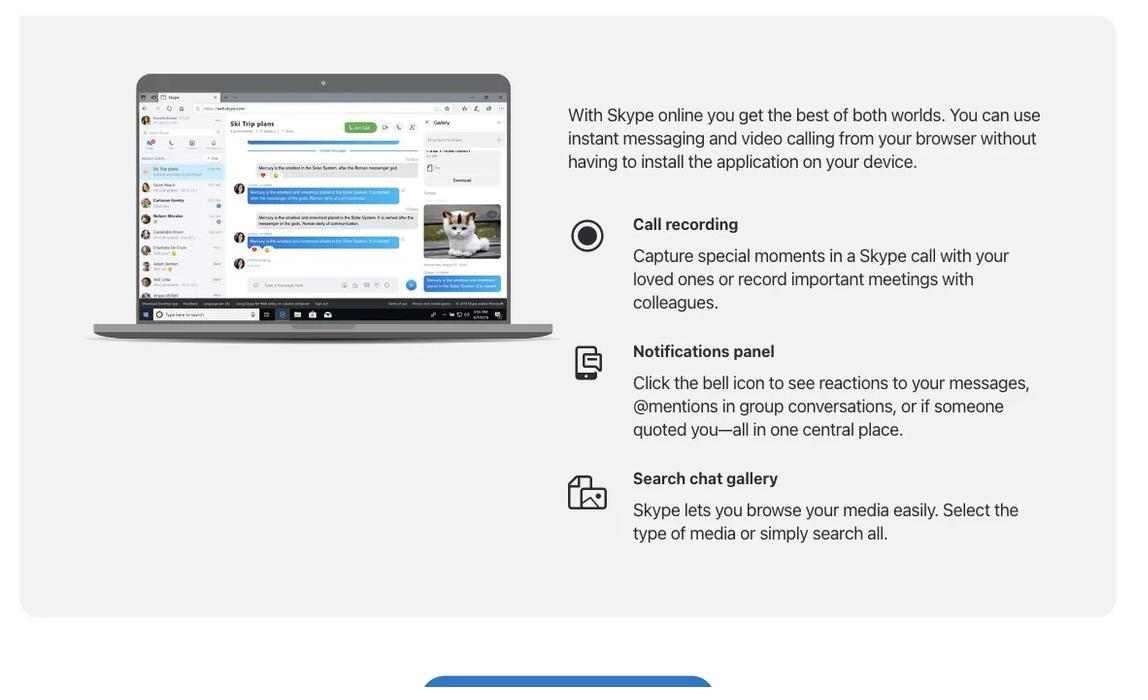Task type: vqa. For each thing, say whether or not it's contained in the screenshot.
the top that
no



Task type: describe. For each thing, give the bounding box(es) containing it.
meetings
[[869, 269, 939, 290]]

the down and
[[689, 151, 713, 171]]

capture special moments in a skype call with your loved ones or record important meetings with colleagues.
[[633, 246, 1010, 313]]

notifications panel
[[633, 342, 775, 361]]

skype lets you browse your media easily. select the type of media or simply search all.
[[633, 500, 1019, 544]]


[[568, 217, 607, 255]]

device.
[[864, 151, 918, 171]]

browse
[[747, 500, 802, 521]]

instant
[[568, 127, 619, 148]]

your inside click the bell icon to see reactions to your messages, @mentions in group conversations, or if someone quoted you—all in one central place.
[[912, 373, 945, 393]]

of inside skype lets you browse your media easily. select the type of media or simply search all.
[[671, 523, 686, 544]]

gallery
[[727, 469, 779, 488]]

call
[[633, 215, 662, 234]]

get
[[739, 104, 764, 125]]

skype inside capture special moments in a skype call with your loved ones or record important meetings with colleagues.
[[860, 246, 907, 266]]

capture
[[633, 246, 694, 266]]

worlds.
[[892, 104, 946, 125]]

having
[[568, 151, 618, 171]]

call recording
[[633, 215, 739, 234]]

place.
[[859, 419, 904, 440]]

select
[[943, 500, 991, 521]]

with skype online you get the best of both worlds. you can use instant messaging and video calling from your browser without having to install the application on your device.
[[568, 104, 1041, 171]]

central
[[803, 419, 855, 440]]

browser
[[916, 127, 977, 148]]

notifications
[[633, 342, 730, 361]]

messaging
[[623, 127, 705, 148]]

1 vertical spatial with
[[943, 269, 974, 290]]

recording
[[666, 215, 739, 234]]

reactions
[[819, 373, 889, 393]]

without
[[981, 127, 1037, 148]]

of inside with skype online you get the best of both worlds. you can use instant messaging and video calling from your browser without having to install the application on your device.
[[834, 104, 849, 125]]

1 vertical spatial in
[[723, 396, 736, 417]]

both
[[853, 104, 888, 125]]

important
[[792, 269, 865, 290]]

one
[[771, 419, 799, 440]]

1 vertical spatial media
[[690, 523, 736, 544]]

bell
[[703, 373, 729, 393]]

skype inside skype lets you browse your media easily. select the type of media or simply search all.
[[633, 500, 680, 521]]

your up device. at right
[[879, 127, 912, 148]]

video
[[742, 127, 783, 148]]

ones
[[678, 269, 715, 290]]

loved
[[633, 269, 674, 290]]

you
[[950, 104, 978, 125]]

your down from
[[826, 151, 860, 171]]

use
[[1014, 104, 1041, 125]]

messages,
[[950, 373, 1031, 393]]

lets
[[685, 500, 711, 521]]

calling
[[787, 127, 835, 148]]

group
[[740, 396, 784, 417]]

you inside skype lets you browse your media easily. select the type of media or simply search all.
[[715, 500, 743, 521]]

if
[[921, 396, 930, 417]]

see
[[788, 373, 815, 393]]



Task type: locate. For each thing, give the bounding box(es) containing it.
of
[[834, 104, 849, 125], [671, 523, 686, 544]]

to right reactions
[[893, 373, 908, 393]]

with right the call
[[941, 246, 972, 266]]

the right select at the bottom right
[[995, 500, 1019, 521]]

0 horizontal spatial of
[[671, 523, 686, 544]]

1 horizontal spatial of
[[834, 104, 849, 125]]


[[568, 471, 607, 510]]

1 vertical spatial skype
[[860, 246, 907, 266]]

in
[[830, 246, 843, 266], [723, 396, 736, 417], [753, 419, 766, 440]]

your inside capture special moments in a skype call with your loved ones or record important meetings with colleagues.
[[976, 246, 1010, 266]]

a
[[847, 246, 856, 266]]

the right get
[[768, 104, 792, 125]]

quoted
[[633, 419, 687, 440]]

to inside with skype online you get the best of both worlds. you can use instant messaging and video calling from your browser without having to install the application on your device.
[[622, 151, 637, 171]]

0 vertical spatial with
[[941, 246, 972, 266]]

1 horizontal spatial media
[[844, 500, 890, 521]]

the inside click the bell icon to see reactions to your messages, @mentions in group conversations, or if someone quoted you—all in one central place.
[[674, 373, 699, 393]]

2 vertical spatial skype
[[633, 500, 680, 521]]

2 horizontal spatial or
[[902, 396, 917, 417]]

2 vertical spatial or
[[741, 523, 756, 544]]

0 vertical spatial of
[[834, 104, 849, 125]]

online
[[658, 104, 703, 125]]

1 horizontal spatial in
[[753, 419, 766, 440]]

from
[[839, 127, 875, 148]]

0 horizontal spatial media
[[690, 523, 736, 544]]

or
[[719, 269, 734, 290], [902, 396, 917, 417], [741, 523, 756, 544]]

2 horizontal spatial to
[[893, 373, 908, 393]]

1 horizontal spatial to
[[769, 373, 784, 393]]

you right lets
[[715, 500, 743, 521]]

skype up meetings
[[860, 246, 907, 266]]

0 vertical spatial you
[[708, 104, 735, 125]]

in down group
[[753, 419, 766, 440]]

can
[[983, 104, 1010, 125]]

with
[[568, 104, 603, 125]]

click
[[633, 373, 670, 393]]

and
[[709, 127, 738, 148]]

install
[[641, 151, 684, 171]]

media down lets
[[690, 523, 736, 544]]

or left if
[[902, 396, 917, 417]]

all.
[[868, 523, 888, 544]]

type
[[633, 523, 667, 544]]

of up from
[[834, 104, 849, 125]]

0 vertical spatial media
[[844, 500, 890, 521]]

you
[[708, 104, 735, 125], [715, 500, 743, 521]]


[[568, 344, 607, 383]]

you up and
[[708, 104, 735, 125]]

1 horizontal spatial or
[[741, 523, 756, 544]]

in left a
[[830, 246, 843, 266]]

or inside capture special moments in a skype call with your loved ones or record important meetings with colleagues.
[[719, 269, 734, 290]]

the up @mentions
[[674, 373, 699, 393]]

moments
[[755, 246, 826, 266]]

to left see
[[769, 373, 784, 393]]

media
[[844, 500, 890, 521], [690, 523, 736, 544]]

0 horizontal spatial to
[[622, 151, 637, 171]]

1 vertical spatial or
[[902, 396, 917, 417]]

to left install
[[622, 151, 637, 171]]

you inside with skype online you get the best of both worlds. you can use instant messaging and video calling from your browser without having to install the application on your device.
[[708, 104, 735, 125]]

or inside click the bell icon to see reactions to your messages, @mentions in group conversations, or if someone quoted you—all in one central place.
[[902, 396, 917, 417]]

your right the call
[[976, 246, 1010, 266]]

media up all.
[[844, 500, 890, 521]]

your up search
[[806, 500, 839, 521]]

to
[[622, 151, 637, 171], [769, 373, 784, 393], [893, 373, 908, 393]]

0 vertical spatial or
[[719, 269, 734, 290]]

best
[[796, 104, 830, 125]]

1 vertical spatial of
[[671, 523, 686, 544]]

0 horizontal spatial or
[[719, 269, 734, 290]]

conversations,
[[788, 396, 898, 417]]

search
[[813, 523, 864, 544]]

the inside skype lets you browse your media easily. select the type of media or simply search all.
[[995, 500, 1019, 521]]

0 vertical spatial skype
[[607, 104, 654, 125]]

in inside capture special moments in a skype call with your loved ones or record important meetings with colleagues.
[[830, 246, 843, 266]]

with
[[941, 246, 972, 266], [943, 269, 974, 290]]

the
[[768, 104, 792, 125], [689, 151, 713, 171], [674, 373, 699, 393], [995, 500, 1019, 521]]

panel
[[734, 342, 775, 361]]

1 vertical spatial you
[[715, 500, 743, 521]]

with right meetings
[[943, 269, 974, 290]]

of right type
[[671, 523, 686, 544]]

colleagues.
[[633, 292, 719, 313]]

record
[[738, 269, 787, 290]]

on
[[803, 151, 822, 171]]

easily.
[[894, 500, 939, 521]]

icon
[[734, 373, 765, 393]]

0 horizontal spatial in
[[723, 396, 736, 417]]

click the bell icon to see reactions to your messages, @mentions in group conversations, or if someone quoted you—all in one central place.
[[633, 373, 1031, 440]]

your
[[879, 127, 912, 148], [826, 151, 860, 171], [976, 246, 1010, 266], [912, 373, 945, 393], [806, 500, 839, 521]]

you—all
[[691, 419, 749, 440]]

skype
[[607, 104, 654, 125], [860, 246, 907, 266], [633, 500, 680, 521]]

skype up 'messaging'
[[607, 104, 654, 125]]

@mentions
[[633, 396, 718, 417]]

search chat gallery
[[633, 469, 779, 488]]

someone
[[935, 396, 1004, 417]]

or down "special"
[[719, 269, 734, 290]]

special
[[698, 246, 751, 266]]

simply
[[760, 523, 809, 544]]

call
[[911, 246, 936, 266]]

skype web on edge image
[[78, 74, 568, 344]]

in up you—all in the right of the page
[[723, 396, 736, 417]]

or inside skype lets you browse your media easily. select the type of media or simply search all.
[[741, 523, 756, 544]]

skype inside with skype online you get the best of both worlds. you can use instant messaging and video calling from your browser without having to install the application on your device.
[[607, 104, 654, 125]]

chat
[[690, 469, 723, 488]]

skype up type
[[633, 500, 680, 521]]

application
[[717, 151, 799, 171]]

2 horizontal spatial in
[[830, 246, 843, 266]]

search
[[633, 469, 686, 488]]

or down browse
[[741, 523, 756, 544]]

your up if
[[912, 373, 945, 393]]

0 vertical spatial in
[[830, 246, 843, 266]]

2 vertical spatial in
[[753, 419, 766, 440]]

your inside skype lets you browse your media easily. select the type of media or simply search all.
[[806, 500, 839, 521]]



